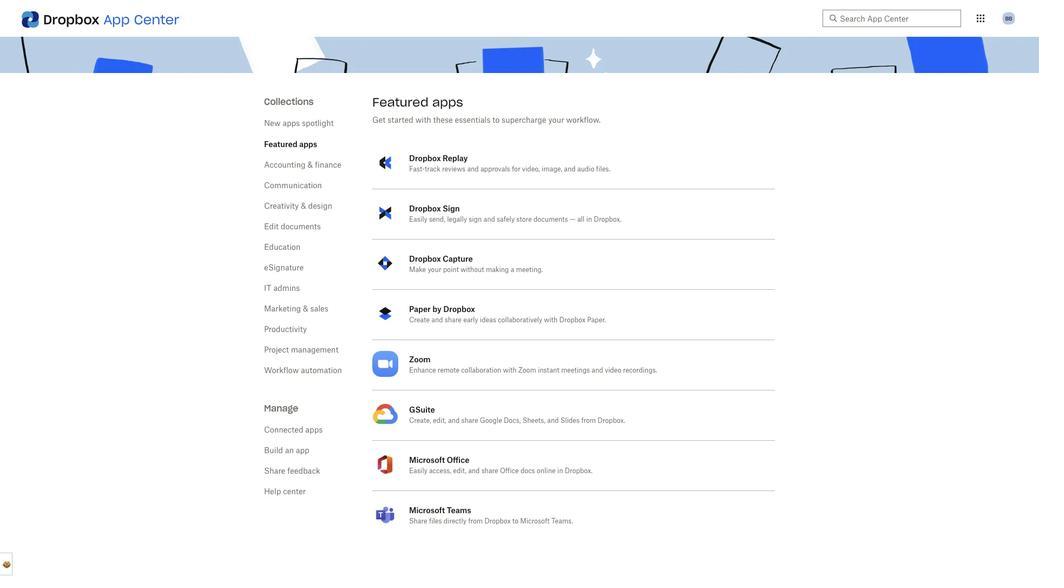 Task type: vqa. For each thing, say whether or not it's contained in the screenshot.


Task type: locate. For each thing, give the bounding box(es) containing it.
point
[[443, 267, 459, 273]]

1 vertical spatial microsoft
[[409, 506, 445, 515]]

directly
[[444, 519, 467, 525]]

workflow automation link
[[264, 367, 342, 375]]

0 horizontal spatial office
[[447, 456, 470, 465]]

and inside dropbox sign easily send, legally sign and safely store documents — all in dropbox.
[[484, 217, 495, 223]]

1 vertical spatial &
[[301, 202, 306, 210]]

1 vertical spatial featured
[[264, 139, 298, 149]]

0 vertical spatial microsoft
[[409, 456, 445, 465]]

apps right new
[[283, 120, 300, 127]]

0 horizontal spatial documents
[[281, 223, 321, 231]]

dropbox up early
[[443, 305, 475, 314]]

a
[[511, 267, 514, 273]]

0 vertical spatial dropbox.
[[594, 217, 622, 223]]

share left google
[[462, 418, 478, 424]]

files.
[[596, 166, 611, 173]]

build an app
[[264, 447, 309, 455]]

to inside 'microsoft teams share files directly from dropbox to microsoft teams.'
[[513, 519, 519, 525]]

edit documents link
[[264, 223, 321, 231]]

share feedback
[[264, 468, 320, 475]]

0 vertical spatial featured
[[372, 95, 429, 110]]

edit, right access,
[[453, 468, 467, 475]]

edit, inside "gsuite create, edit, and share google docs, sheets, and slides from dropbox."
[[433, 418, 446, 424]]

1 vertical spatial easily
[[409, 468, 428, 475]]

0 vertical spatial your
[[549, 116, 564, 124]]

dropbox up make at top
[[409, 254, 441, 263]]

featured apps up 'accounting'
[[264, 139, 317, 149]]

dropbox. inside "gsuite create, edit, and share google docs, sheets, and slides from dropbox."
[[598, 418, 626, 424]]

legally
[[447, 217, 467, 223]]

dropbox up send,
[[409, 204, 441, 213]]

from down teams
[[468, 519, 483, 525]]

1 horizontal spatial to
[[513, 519, 519, 525]]

without
[[461, 267, 484, 273]]

1 horizontal spatial documents
[[534, 217, 568, 223]]

microsoft inside microsoft office easily access, edit, and share office docs online in dropbox.
[[409, 456, 445, 465]]

your left workflow.
[[549, 116, 564, 124]]

and inside zoom enhance remote collaboration with zoom instant meetings and video recordings.
[[592, 368, 603, 374]]

edit, inside microsoft office easily access, edit, and share office docs online in dropbox.
[[453, 468, 467, 475]]

dropbox. right the slides
[[598, 418, 626, 424]]

easily left send,
[[409, 217, 428, 223]]

office left docs at the bottom right of page
[[500, 468, 519, 475]]

sign
[[443, 204, 460, 213]]

featured up 'accounting'
[[264, 139, 298, 149]]

management
[[291, 346, 339, 354]]

—
[[570, 217, 576, 223]]

meeting.
[[516, 267, 543, 273]]

0 horizontal spatial featured apps
[[264, 139, 317, 149]]

share left early
[[445, 317, 462, 324]]

gsuite
[[409, 405, 435, 414]]

1 vertical spatial office
[[500, 468, 519, 475]]

microsoft
[[409, 456, 445, 465], [409, 506, 445, 515], [520, 519, 550, 525]]

google
[[480, 418, 502, 424]]

communication link
[[264, 182, 322, 189]]

instant
[[538, 368, 560, 374]]

0 vertical spatial share
[[445, 317, 462, 324]]

remote
[[438, 368, 460, 374]]

gsuite create, edit, and share google docs, sheets, and slides from dropbox.
[[409, 405, 626, 424]]

0 vertical spatial featured apps
[[372, 95, 463, 110]]

education
[[264, 244, 301, 251]]

1 horizontal spatial zoom
[[519, 368, 536, 374]]

safely
[[497, 217, 515, 223]]

0 horizontal spatial with
[[416, 116, 431, 124]]

share down build
[[264, 468, 285, 475]]

1 horizontal spatial your
[[549, 116, 564, 124]]

get started with these essentials to supercharge your workflow.
[[372, 116, 601, 124]]

featured
[[372, 95, 429, 110], [264, 139, 298, 149]]

approvals
[[481, 166, 510, 173]]

dropbox. right online
[[565, 468, 593, 475]]

1 horizontal spatial in
[[587, 217, 592, 223]]

documents down creativity & design
[[281, 223, 321, 231]]

connected apps link
[[264, 427, 323, 434]]

and down the by
[[432, 317, 443, 324]]

in inside microsoft office easily access, edit, and share office docs online in dropbox.
[[558, 468, 563, 475]]

apps up app
[[306, 427, 323, 434]]

easily left access,
[[409, 468, 428, 475]]

zoom left instant
[[519, 368, 536, 374]]

and right create,
[[448, 418, 460, 424]]

manage
[[264, 403, 298, 414]]

dropbox inside dropbox sign easily send, legally sign and safely store documents — all in dropbox.
[[409, 204, 441, 213]]

0 horizontal spatial featured
[[264, 139, 298, 149]]

0 horizontal spatial to
[[493, 116, 500, 124]]

1 vertical spatial edit,
[[453, 468, 467, 475]]

with left "these"
[[416, 116, 431, 124]]

dropbox. right all
[[594, 217, 622, 223]]

& left design
[[301, 202, 306, 210]]

documents
[[534, 217, 568, 223], [281, 223, 321, 231]]

1 easily from the top
[[409, 217, 428, 223]]

zoom enhance remote collaboration with zoom instant meetings and video recordings.
[[409, 355, 658, 374]]

zoom up enhance at the bottom left of the page
[[409, 355, 431, 364]]

2 easily from the top
[[409, 468, 428, 475]]

1 vertical spatial from
[[468, 519, 483, 525]]

0 vertical spatial &
[[308, 161, 313, 169]]

0 horizontal spatial from
[[468, 519, 483, 525]]

dropbox. inside microsoft office easily access, edit, and share office docs online in dropbox.
[[565, 468, 593, 475]]

and right sign
[[484, 217, 495, 223]]

dropbox right the directly
[[485, 519, 511, 525]]

share feedback link
[[264, 468, 320, 475]]

design
[[308, 202, 332, 210]]

microsoft for microsoft teams
[[409, 506, 445, 515]]

share left docs at the bottom right of page
[[482, 468, 498, 475]]

1 vertical spatial dropbox.
[[598, 418, 626, 424]]

1 horizontal spatial share
[[409, 519, 427, 525]]

microsoft up access,
[[409, 456, 445, 465]]

0 vertical spatial easily
[[409, 217, 428, 223]]

2 vertical spatial share
[[482, 468, 498, 475]]

1 horizontal spatial with
[[503, 368, 517, 374]]

build an app link
[[264, 447, 309, 455]]

& for sales
[[303, 305, 308, 313]]

and left video on the bottom right of the page
[[592, 368, 603, 374]]

supercharge
[[502, 116, 547, 124]]

0 horizontal spatial share
[[264, 468, 285, 475]]

accounting & finance
[[264, 161, 342, 169]]

1 horizontal spatial from
[[582, 418, 596, 424]]

featured up started
[[372, 95, 429, 110]]

and right access,
[[468, 468, 480, 475]]

featured apps
[[372, 95, 463, 110], [264, 139, 317, 149]]

for
[[512, 166, 521, 173]]

with right collaboratively at the bottom of the page
[[544, 317, 558, 324]]

1 horizontal spatial featured apps
[[372, 95, 463, 110]]

easily inside dropbox sign easily send, legally sign and safely store documents — all in dropbox.
[[409, 217, 428, 223]]

help center link
[[264, 488, 306, 496]]

to right essentials
[[493, 116, 500, 124]]

edit, right create,
[[433, 418, 446, 424]]

with right collaboration
[[503, 368, 517, 374]]

from right the slides
[[582, 418, 596, 424]]

it admins link
[[264, 285, 300, 292]]

2 vertical spatial dropbox.
[[565, 468, 593, 475]]

documents left —
[[534, 217, 568, 223]]

share inside "gsuite create, edit, and share google docs, sheets, and slides from dropbox."
[[462, 418, 478, 424]]

connected apps
[[264, 427, 323, 434]]

and right reviews
[[467, 166, 479, 173]]

apps for new apps spotlight link
[[283, 120, 300, 127]]

0 horizontal spatial in
[[558, 468, 563, 475]]

esignature
[[264, 264, 304, 272]]

0 vertical spatial edit,
[[433, 418, 446, 424]]

0 vertical spatial in
[[587, 217, 592, 223]]

marketing & sales link
[[264, 305, 329, 313]]

productivity
[[264, 326, 307, 333]]

microsoft up files
[[409, 506, 445, 515]]

and left the slides
[[547, 418, 559, 424]]

0 vertical spatial from
[[582, 418, 596, 424]]

apps up accounting & finance link at the top
[[299, 139, 317, 149]]

0 horizontal spatial your
[[428, 267, 441, 273]]

paper by dropbox create and share early ideas collaboratively with dropbox paper.
[[409, 305, 606, 324]]

1 vertical spatial to
[[513, 519, 519, 525]]

dropbox inside dropbox replay fast-track reviews and approvals for video, image, and audio files.
[[409, 153, 441, 163]]

in right online
[[558, 468, 563, 475]]

new apps spotlight link
[[264, 120, 334, 127]]

with inside zoom enhance remote collaboration with zoom instant meetings and video recordings.
[[503, 368, 517, 374]]

0 vertical spatial to
[[493, 116, 500, 124]]

1 vertical spatial with
[[544, 317, 558, 324]]

office up access,
[[447, 456, 470, 465]]

dropbox left paper.
[[560, 317, 586, 324]]

in
[[587, 217, 592, 223], [558, 468, 563, 475]]

creativity & design link
[[264, 202, 332, 210]]

0 vertical spatial zoom
[[409, 355, 431, 364]]

1 vertical spatial your
[[428, 267, 441, 273]]

easily inside microsoft office easily access, edit, and share office docs online in dropbox.
[[409, 468, 428, 475]]

education link
[[264, 244, 301, 251]]

&
[[308, 161, 313, 169], [301, 202, 306, 210], [303, 305, 308, 313]]

1 vertical spatial in
[[558, 468, 563, 475]]

to left teams.
[[513, 519, 519, 525]]

new
[[264, 120, 281, 127]]

2 vertical spatial microsoft
[[520, 519, 550, 525]]

featured apps up started
[[372, 95, 463, 110]]

& left finance
[[308, 161, 313, 169]]

edit,
[[433, 418, 446, 424], [453, 468, 467, 475]]

microsoft left teams.
[[520, 519, 550, 525]]

2 vertical spatial with
[[503, 368, 517, 374]]

to
[[493, 116, 500, 124], [513, 519, 519, 525]]

it
[[264, 285, 271, 292]]

2 horizontal spatial with
[[544, 317, 558, 324]]

admins
[[273, 285, 300, 292]]

easily for dropbox sign
[[409, 217, 428, 223]]

& left the sales
[[303, 305, 308, 313]]

1 vertical spatial share
[[462, 418, 478, 424]]

creativity
[[264, 202, 299, 210]]

2 vertical spatial &
[[303, 305, 308, 313]]

apps for featured apps "link"
[[299, 139, 317, 149]]

microsoft office easily access, edit, and share office docs online in dropbox.
[[409, 456, 593, 475]]

edit documents
[[264, 223, 321, 231]]

0 horizontal spatial zoom
[[409, 355, 431, 364]]

1 vertical spatial featured apps
[[264, 139, 317, 149]]

0 vertical spatial share
[[264, 468, 285, 475]]

your left the point
[[428, 267, 441, 273]]

slides
[[561, 418, 580, 424]]

and
[[467, 166, 479, 173], [564, 166, 576, 173], [484, 217, 495, 223], [432, 317, 443, 324], [592, 368, 603, 374], [448, 418, 460, 424], [547, 418, 559, 424], [468, 468, 480, 475]]

dropbox. inside dropbox sign easily send, legally sign and safely store documents — all in dropbox.
[[594, 217, 622, 223]]

0 horizontal spatial edit,
[[433, 418, 446, 424]]

easily for microsoft office
[[409, 468, 428, 475]]

apps for connected apps link
[[306, 427, 323, 434]]

it admins
[[264, 285, 300, 292]]

& for design
[[301, 202, 306, 210]]

dropbox up track
[[409, 153, 441, 163]]

and left audio
[[564, 166, 576, 173]]

1 horizontal spatial edit,
[[453, 468, 467, 475]]

share left files
[[409, 519, 427, 525]]

bb button
[[1000, 10, 1018, 27]]

1 vertical spatial share
[[409, 519, 427, 525]]

in right all
[[587, 217, 592, 223]]

esignature link
[[264, 264, 304, 272]]



Task type: describe. For each thing, give the bounding box(es) containing it.
dropbox. for gsuite
[[598, 418, 626, 424]]

early
[[463, 317, 478, 324]]

1 horizontal spatial office
[[500, 468, 519, 475]]

app
[[296, 447, 309, 455]]

video,
[[522, 166, 540, 173]]

documents inside dropbox sign easily send, legally sign and safely store documents — all in dropbox.
[[534, 217, 568, 223]]

from inside 'microsoft teams share files directly from dropbox to microsoft teams.'
[[468, 519, 483, 525]]

replay
[[443, 153, 468, 163]]

meetings
[[561, 368, 590, 374]]

communication
[[264, 182, 322, 189]]

project management link
[[264, 346, 339, 354]]

collaboration
[[461, 368, 501, 374]]

enhance
[[409, 368, 436, 374]]

accounting
[[264, 161, 306, 169]]

connected
[[264, 427, 303, 434]]

marketing
[[264, 305, 301, 313]]

Search App Center text field
[[840, 12, 955, 24]]

ideas
[[480, 317, 496, 324]]

capture
[[443, 254, 473, 263]]

dropbox app center
[[43, 11, 179, 28]]

recordings.
[[623, 368, 658, 374]]

share inside microsoft office easily access, edit, and share office docs online in dropbox.
[[482, 468, 498, 475]]

and inside paper by dropbox create and share early ideas collaboratively with dropbox paper.
[[432, 317, 443, 324]]

build
[[264, 447, 283, 455]]

access,
[[429, 468, 452, 475]]

sign
[[469, 217, 482, 223]]

create,
[[409, 418, 431, 424]]

project management
[[264, 346, 339, 354]]

store
[[517, 217, 532, 223]]

workflow
[[264, 367, 299, 375]]

collaboratively
[[498, 317, 542, 324]]

marketing & sales
[[264, 305, 329, 313]]

microsoft teams share files directly from dropbox to microsoft teams.
[[409, 506, 573, 525]]

paper.
[[587, 317, 606, 324]]

audio
[[578, 166, 595, 173]]

dropbox sign easily send, legally sign and safely store documents — all in dropbox.
[[409, 204, 622, 223]]

dropbox inside 'microsoft teams share files directly from dropbox to microsoft teams.'
[[485, 519, 511, 525]]

1 horizontal spatial featured
[[372, 95, 429, 110]]

1 vertical spatial zoom
[[519, 368, 536, 374]]

workflow.
[[566, 116, 601, 124]]

project
[[264, 346, 289, 354]]

from inside "gsuite create, edit, and share google docs, sheets, and slides from dropbox."
[[582, 418, 596, 424]]

and inside microsoft office easily access, edit, and share office docs online in dropbox.
[[468, 468, 480, 475]]

in inside dropbox sign easily send, legally sign and safely store documents — all in dropbox.
[[587, 217, 592, 223]]

by
[[433, 305, 442, 314]]

finance
[[315, 161, 342, 169]]

essentials
[[455, 116, 491, 124]]

make
[[409, 267, 426, 273]]

bb
[[1006, 15, 1013, 22]]

these
[[433, 116, 453, 124]]

with inside paper by dropbox create and share early ideas collaboratively with dropbox paper.
[[544, 317, 558, 324]]

workflow automation
[[264, 367, 342, 375]]

video
[[605, 368, 622, 374]]

dropbox capture make your point without making a meeting.
[[409, 254, 543, 273]]

automation
[[301, 367, 342, 375]]

productivity link
[[264, 326, 307, 333]]

create
[[409, 317, 430, 324]]

get
[[372, 116, 386, 124]]

edit
[[264, 223, 279, 231]]

track
[[425, 166, 441, 173]]

new apps spotlight
[[264, 120, 334, 127]]

docs,
[[504, 418, 521, 424]]

send,
[[429, 217, 446, 223]]

apps up "these"
[[432, 95, 463, 110]]

fast-
[[409, 166, 425, 173]]

help
[[264, 488, 281, 496]]

0 vertical spatial office
[[447, 456, 470, 465]]

spotlight
[[302, 120, 334, 127]]

app
[[104, 11, 130, 28]]

collections
[[264, 96, 314, 107]]

online
[[537, 468, 556, 475]]

sheets,
[[523, 418, 546, 424]]

reviews
[[442, 166, 466, 173]]

sales
[[310, 305, 329, 313]]

share inside paper by dropbox create and share early ideas collaboratively with dropbox paper.
[[445, 317, 462, 324]]

dropbox inside the dropbox capture make your point without making a meeting.
[[409, 254, 441, 263]]

creativity & design
[[264, 202, 332, 210]]

your inside the dropbox capture make your point without making a meeting.
[[428, 267, 441, 273]]

dropbox. for microsoft office
[[565, 468, 593, 475]]

help center
[[264, 488, 306, 496]]

image,
[[542, 166, 563, 173]]

center
[[134, 11, 179, 28]]

files
[[429, 519, 442, 525]]

share inside 'microsoft teams share files directly from dropbox to microsoft teams.'
[[409, 519, 427, 525]]

feedback
[[287, 468, 320, 475]]

docs
[[521, 468, 535, 475]]

center
[[283, 488, 306, 496]]

dropbox replay fast-track reviews and approvals for video, image, and audio files.
[[409, 153, 611, 173]]

dropbox left app
[[43, 11, 99, 28]]

& for finance
[[308, 161, 313, 169]]

making
[[486, 267, 509, 273]]

teams
[[447, 506, 471, 515]]

0 vertical spatial with
[[416, 116, 431, 124]]

microsoft for microsoft office
[[409, 456, 445, 465]]

paper
[[409, 305, 431, 314]]



